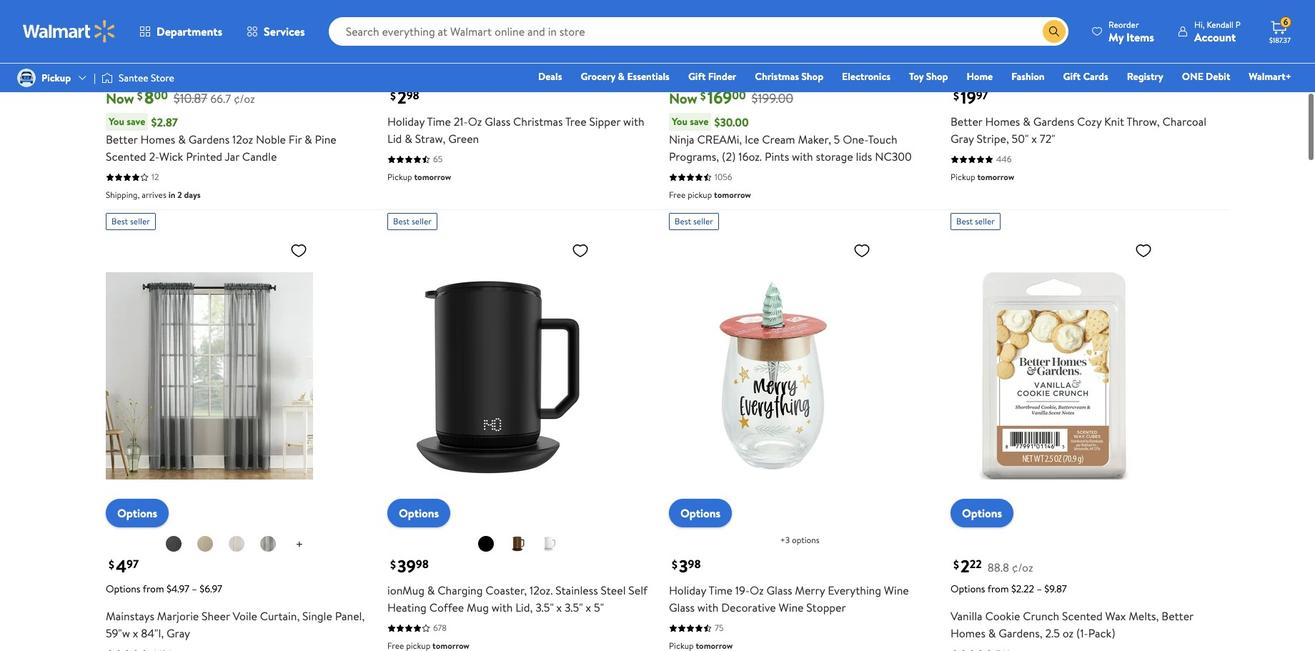 Task type: locate. For each thing, give the bounding box(es) containing it.
options up home link
[[962, 34, 1002, 50]]

00 for 169
[[732, 85, 746, 101]]

tomorrow for 19
[[977, 169, 1014, 181]]

& right grocery
[[618, 69, 625, 84]]

black image for 4
[[165, 533, 182, 550]]

3.5"
[[536, 598, 554, 613], [565, 598, 583, 613]]

0 horizontal spatial oz
[[468, 112, 482, 127]]

$ left 169
[[700, 86, 706, 102]]

gray inside better homes & gardens cozy knit throw, charcoal gray stripe, 50" x 72"
[[951, 129, 974, 144]]

options up $ 2 98
[[399, 34, 439, 50]]

store
[[151, 71, 174, 85]]

with down maker,
[[792, 147, 813, 162]]

1 horizontal spatial pickup tomorrow
[[669, 638, 733, 650]]

2 left 88.8
[[961, 552, 970, 576]]

ivory image
[[228, 533, 245, 550]]

toy shop link
[[903, 69, 955, 84]]

wax
[[1105, 606, 1126, 622]]

santee
[[119, 71, 148, 85]]

1 horizontal spatial  image
[[102, 71, 113, 85]]

free down heating
[[387, 638, 404, 650]]

6
[[1283, 16, 1288, 28]]

save down 8
[[127, 112, 145, 127]]

72"
[[1040, 129, 1055, 144]]

1 vertical spatial gardens
[[188, 129, 230, 145]]

mainstays marjorie sheer voile curtain, single panel, 59"w x 84"l, gray image
[[106, 234, 313, 514]]

98 for 3
[[688, 554, 701, 570]]

lids
[[856, 147, 872, 162]]

$ left the 4
[[109, 555, 114, 571]]

you down the santee
[[109, 112, 124, 127]]

options right +5 on the top
[[229, 63, 256, 75]]

0 horizontal spatial 00
[[154, 85, 168, 101]]

cozy
[[1077, 112, 1102, 127]]

& inside grocery & essentials link
[[618, 69, 625, 84]]

0 horizontal spatial better
[[106, 129, 138, 145]]

1 horizontal spatial free pickup tomorrow
[[669, 187, 751, 199]]

97 inside $ 19 97
[[976, 85, 988, 101]]

deals
[[538, 69, 562, 84]]

1 horizontal spatial you
[[672, 112, 688, 127]]

time up straw,
[[427, 112, 451, 127]]

holiday inside 'holiday time 19-oz glass merry everything wine glass with decorative wine stopper'
[[669, 580, 706, 596]]

1 vertical spatial oz
[[750, 580, 764, 596]]

1 seller from the left
[[130, 213, 150, 225]]

ninja
[[669, 129, 694, 145]]

options for +5 options
[[229, 63, 256, 75]]

1 horizontal spatial 3.5"
[[565, 598, 583, 613]]

wine down merry
[[779, 598, 804, 613]]

2 vertical spatial 2
[[961, 552, 970, 576]]

gift left finder
[[688, 69, 706, 84]]

1 horizontal spatial ¢/oz
[[1012, 558, 1033, 573]]

1 horizontal spatial from
[[988, 580, 1009, 594]]

$ 39 98
[[390, 552, 429, 576]]

4 best seller from the left
[[956, 213, 995, 225]]

1 horizontal spatial holiday
[[669, 580, 706, 596]]

1 save from the left
[[127, 112, 145, 127]]

0 vertical spatial options
[[229, 63, 256, 75]]

1 now from the left
[[106, 87, 134, 106]]

1 vertical spatial 2
[[177, 187, 182, 199]]

& right lid
[[405, 129, 412, 144]]

2 black image from the left
[[477, 533, 495, 550]]

1 best from the left
[[112, 213, 128, 225]]

time for 3
[[709, 580, 733, 596]]

Walmart Site-Wide search field
[[329, 17, 1069, 46]]

97 down home
[[976, 85, 988, 101]]

tomorrow down 446
[[977, 169, 1014, 181]]

0 horizontal spatial –
[[192, 580, 197, 594]]

homes up 2-
[[140, 129, 175, 145]]

pickup
[[41, 71, 71, 85], [387, 169, 412, 181], [951, 169, 975, 181], [669, 638, 694, 650]]

x inside mainstays marjorie sheer voile curtain, single panel, 59"w x 84"l, gray
[[133, 623, 138, 639]]

fir
[[289, 129, 302, 145]]

1 best seller from the left
[[112, 213, 150, 225]]

3 best seller from the left
[[675, 213, 713, 225]]

21-
[[454, 112, 468, 127]]

beige image
[[1041, 64, 1058, 82]]

best for 39
[[393, 213, 410, 225]]

1 horizontal spatial scented
[[1062, 606, 1103, 622]]

1 vertical spatial free pickup tomorrow
[[387, 638, 469, 650]]

1 horizontal spatial time
[[709, 580, 733, 596]]

66.7
[[210, 89, 231, 104]]

save inside you save $2.87 better homes & gardens 12oz noble fir & pine scented 2-wick printed jar candle
[[127, 112, 145, 127]]

+3 options
[[780, 532, 819, 544]]

self
[[629, 580, 648, 596]]

2 up lid
[[397, 83, 407, 107]]

scented up (1-
[[1062, 606, 1103, 622]]

search icon image
[[1049, 26, 1060, 37]]

1 black image from the left
[[165, 533, 182, 550]]

cream
[[762, 129, 795, 145]]

now inside now $ 169 00 $199.00
[[669, 87, 697, 106]]

pickup for 2
[[387, 169, 412, 181]]

oz
[[1063, 623, 1074, 639]]

$ inside $ 19 97
[[953, 86, 959, 102]]

2 vertical spatial better
[[1162, 606, 1194, 622]]

0 horizontal spatial options
[[229, 63, 256, 75]]

00 down store
[[154, 85, 168, 101]]

from
[[143, 580, 164, 594], [988, 580, 1009, 594]]

holiday down $ 3 98 on the bottom right of page
[[669, 580, 706, 596]]

holiday for 2
[[387, 112, 425, 127]]

oz up the decorative
[[750, 580, 764, 596]]

now down the santee
[[106, 87, 134, 106]]

0 vertical spatial scented
[[106, 147, 146, 162]]

save inside the you save $30.00 ninja creami, ice cream maker, 5 one-touch programs, (2) 16oz. pints with storage lids nc300
[[690, 112, 709, 127]]

0 horizontal spatial  image
[[17, 69, 36, 87]]

2 shop from the left
[[926, 69, 948, 84]]

3.5" down 12oz.
[[536, 598, 554, 613]]

you save $30.00 ninja creami, ice cream maker, 5 one-touch programs, (2) 16oz. pints with storage lids nc300
[[669, 112, 912, 162]]

75
[[715, 620, 724, 632]]

ninja creami, ice cream maker, 5 one-touch programs, (2) 16oz. pints with storage lids nc300 image
[[669, 0, 876, 45]]

2 – from the left
[[1037, 580, 1042, 594]]

hi,
[[1194, 18, 1205, 30]]

1 horizontal spatial oz
[[750, 580, 764, 596]]

1 horizontal spatial now
[[669, 87, 697, 106]]

my
[[1109, 29, 1124, 45]]

$4.97
[[166, 580, 189, 594]]

2 horizontal spatial glass
[[767, 580, 792, 596]]

now inside now $ 8 00 $10.87 66.7 ¢/oz
[[106, 87, 134, 106]]

you for 8
[[109, 112, 124, 127]]

glass for 2
[[485, 112, 510, 127]]

1 horizontal spatial gray
[[951, 129, 974, 144]]

1 horizontal spatial christmas
[[755, 69, 799, 84]]

pickup tomorrow for 2
[[387, 169, 451, 181]]

pickup
[[688, 187, 712, 199], [406, 638, 430, 650]]

gardens up 'printed'
[[188, 129, 230, 145]]

0 horizontal spatial time
[[427, 112, 451, 127]]

 image right the |
[[102, 71, 113, 85]]

add to favorites list, vanilla cookie crunch scented wax melts, better homes & gardens, 2.5 oz (1-pack) image
[[1135, 240, 1152, 257]]

0 vertical spatial ¢/oz
[[234, 89, 255, 104]]

better homes & gardens 12oz noble fir & pine scented 2-wick printed jar candle image
[[106, 0, 313, 45]]

you up ninja
[[672, 112, 688, 127]]

0 vertical spatial gardens
[[1033, 112, 1074, 127]]

0 horizontal spatial you
[[109, 112, 124, 127]]

¢/oz
[[234, 89, 255, 104], [1012, 558, 1033, 573]]

0 horizontal spatial christmas
[[513, 112, 563, 127]]

one debit link
[[1176, 69, 1237, 84]]

pickup down heating
[[406, 638, 430, 650]]

2
[[397, 83, 407, 107], [177, 187, 182, 199], [961, 552, 970, 576]]

black image for 39
[[477, 533, 495, 550]]

2 horizontal spatial 2
[[961, 552, 970, 576]]

now for 8
[[106, 87, 134, 106]]

98
[[407, 85, 419, 101], [416, 554, 429, 570], [688, 554, 701, 570]]

fashion
[[1012, 69, 1045, 84]]

2 horizontal spatial better
[[1162, 606, 1194, 622]]

98 inside $ 39 98
[[416, 554, 429, 570]]

options
[[117, 34, 157, 50], [399, 34, 439, 50], [962, 34, 1002, 50], [117, 503, 157, 519], [399, 503, 439, 519], [680, 503, 721, 519], [962, 503, 1002, 519], [106, 580, 140, 594], [951, 580, 985, 594]]

$9.87
[[1045, 580, 1067, 594]]

steel
[[601, 580, 626, 596]]

1 horizontal spatial gift
[[1063, 69, 1081, 84]]

vanilla
[[951, 606, 983, 622]]

from down 88.8
[[988, 580, 1009, 594]]

options link up $ 4 97
[[106, 497, 169, 525]]

1 vertical spatial options
[[792, 532, 819, 544]]

2 vertical spatial homes
[[951, 623, 986, 639]]

1 horizontal spatial shop
[[926, 69, 948, 84]]

pickup tomorrow down 446
[[951, 169, 1014, 181]]

1 00 from the left
[[154, 85, 168, 101]]

$ left 3
[[672, 555, 678, 571]]

1 vertical spatial christmas
[[513, 112, 563, 127]]

options up the santee
[[117, 34, 157, 50]]

vanilla cookie crunch scented wax melts, better homes & gardens, 2.5 oz (1-pack) image
[[951, 234, 1158, 514]]

1 vertical spatial 97
[[127, 554, 139, 570]]

3 best from the left
[[675, 213, 691, 225]]

shop
[[801, 69, 823, 84], [926, 69, 948, 84]]

1 horizontal spatial pickup
[[688, 187, 712, 199]]

you for 169
[[672, 112, 688, 127]]

options link up '22'
[[951, 497, 1014, 525]]

0 vertical spatial wine
[[884, 580, 909, 596]]

you inside you save $2.87 better homes & gardens 12oz noble fir & pine scented 2-wick printed jar candle
[[109, 112, 124, 127]]

now down gift finder
[[669, 87, 697, 106]]

1 you from the left
[[109, 112, 124, 127]]

charcoal
[[1163, 112, 1207, 127]]

¢/oz up $2.22
[[1012, 558, 1033, 573]]

–
[[192, 580, 197, 594], [1037, 580, 1042, 594]]

00 down finder
[[732, 85, 746, 101]]

1 horizontal spatial free
[[669, 187, 686, 199]]

0 horizontal spatial gift
[[688, 69, 706, 84]]

00 inside now $ 8 00 $10.87 66.7 ¢/oz
[[154, 85, 168, 101]]

1 vertical spatial gray
[[166, 623, 190, 639]]

1 3.5" from the left
[[536, 598, 554, 613]]

1 vertical spatial pickup
[[406, 638, 430, 650]]

arrives
[[142, 187, 166, 199]]

shop inside "link"
[[801, 69, 823, 84]]

glass right 21-
[[485, 112, 510, 127]]

1 vertical spatial better
[[106, 129, 138, 145]]

holiday up lid
[[387, 112, 425, 127]]

1 – from the left
[[192, 580, 197, 594]]

green
[[448, 129, 479, 144]]

$ left 39
[[390, 555, 396, 571]]

97 inside $ 4 97
[[127, 554, 139, 570]]

oz
[[468, 112, 482, 127], [750, 580, 764, 596]]

1 shop from the left
[[801, 69, 823, 84]]

3 seller from the left
[[693, 213, 713, 225]]

0 vertical spatial time
[[427, 112, 451, 127]]

1 horizontal spatial better
[[951, 112, 983, 127]]

0 horizontal spatial from
[[143, 580, 164, 594]]

better inside vanilla cookie crunch scented wax melts, better homes & gardens, 2.5 oz (1-pack)
[[1162, 606, 1194, 622]]

options down '22'
[[951, 580, 985, 594]]

touch
[[868, 129, 897, 145]]

2 best from the left
[[393, 213, 410, 225]]

0 horizontal spatial save
[[127, 112, 145, 127]]

gift right the beige icon
[[1063, 69, 1081, 84]]

0 horizontal spatial free
[[387, 638, 404, 650]]

christmas up $199.00
[[755, 69, 799, 84]]

gardens up "72""
[[1033, 112, 1074, 127]]

coffee
[[429, 598, 464, 613]]

shop right toy
[[926, 69, 948, 84]]

1 gift from the left
[[688, 69, 706, 84]]

1 horizontal spatial gardens
[[1033, 112, 1074, 127]]

0 horizontal spatial 97
[[127, 554, 139, 570]]

0 horizontal spatial wine
[[779, 598, 804, 613]]

p
[[1236, 18, 1241, 30]]

oz inside 'holiday time 19-oz glass merry everything wine glass with decorative wine stopper'
[[750, 580, 764, 596]]

stopper
[[806, 598, 846, 613]]

00 inside now $ 169 00 $199.00
[[732, 85, 746, 101]]

97 up options from $4.97 – $6.97
[[127, 554, 139, 570]]

tomorrow for 3
[[696, 638, 733, 650]]

2 gift from the left
[[1063, 69, 1081, 84]]

from left "$4.97"
[[143, 580, 164, 594]]

1 horizontal spatial options
[[792, 532, 819, 544]]

2 inside $ 2 22 88.8 ¢/oz options from $2.22 – $9.87
[[961, 552, 970, 576]]

0 horizontal spatial black image
[[165, 533, 182, 550]]

options
[[229, 63, 256, 75], [792, 532, 819, 544]]

christmas left tree at left
[[513, 112, 563, 127]]

oz inside holiday time 21-oz glass christmas tree sipper with lid & straw, green
[[468, 112, 482, 127]]

seller for 3
[[693, 213, 713, 225]]

options link up home link
[[951, 28, 1014, 57]]

$ inside $ 2 22 88.8 ¢/oz options from $2.22 – $9.87
[[953, 555, 959, 571]]

sheer
[[202, 606, 230, 622]]

pickup tomorrow down 65
[[387, 169, 451, 181]]

1 from from the left
[[143, 580, 164, 594]]

creami,
[[697, 129, 742, 145]]

$ inside $ 2 98
[[390, 86, 396, 102]]

0 vertical spatial better
[[951, 112, 983, 127]]

2 now from the left
[[669, 87, 697, 106]]

– inside $ 2 22 88.8 ¢/oz options from $2.22 – $9.87
[[1037, 580, 1042, 594]]

1 vertical spatial glass
[[767, 580, 792, 596]]

black image
[[165, 533, 182, 550], [477, 533, 495, 550]]

1 vertical spatial homes
[[140, 129, 175, 145]]

0 horizontal spatial ¢/oz
[[234, 89, 255, 104]]

0 horizontal spatial 3.5"
[[536, 598, 554, 613]]

0 horizontal spatial scented
[[106, 147, 146, 162]]

holiday inside holiday time 21-oz glass christmas tree sipper with lid & straw, green
[[387, 112, 425, 127]]

0 vertical spatial homes
[[985, 112, 1020, 127]]

shipping,
[[106, 187, 140, 199]]

add to favorites list, holiday time 19-oz glass merry everything wine glass with decorative wine stopper image
[[853, 240, 871, 257]]

tomorrow down '678'
[[432, 638, 469, 650]]

$ inside $ 4 97
[[109, 555, 114, 571]]

pickup tomorrow down 75
[[669, 638, 733, 650]]

1 horizontal spatial 2
[[397, 83, 407, 107]]

12oz.
[[530, 580, 553, 596]]

scented left 2-
[[106, 147, 146, 162]]

1 vertical spatial scented
[[1062, 606, 1103, 622]]

gift for gift cards
[[1063, 69, 1081, 84]]

2 best seller from the left
[[393, 213, 432, 225]]

free pickup tomorrow down '678'
[[387, 638, 469, 650]]

free pickup tomorrow down '1056'
[[669, 187, 751, 199]]

¢/oz right the 66.7
[[234, 89, 255, 104]]

options up $ 4 97
[[117, 503, 157, 519]]

$
[[137, 86, 143, 102], [390, 86, 396, 102], [700, 86, 706, 102], [953, 86, 959, 102], [109, 555, 114, 571], [390, 555, 396, 571], [672, 555, 678, 571], [953, 555, 959, 571]]

1 vertical spatial free
[[387, 638, 404, 650]]

$ up lid
[[390, 86, 396, 102]]

2 save from the left
[[690, 112, 709, 127]]

0 vertical spatial gray
[[951, 129, 974, 144]]

scented inside vanilla cookie crunch scented wax melts, better homes & gardens, 2.5 oz (1-pack)
[[1062, 606, 1103, 622]]

1 horizontal spatial 00
[[732, 85, 746, 101]]

black image left brownstone icon
[[165, 533, 182, 550]]

gift finder link
[[682, 69, 743, 84]]

1 horizontal spatial –
[[1037, 580, 1042, 594]]

1 vertical spatial holiday
[[669, 580, 706, 596]]

homes down vanilla
[[951, 623, 986, 639]]

departments button
[[127, 14, 235, 49]]

gray left the stripe,
[[951, 129, 974, 144]]

98 inside $ 3 98
[[688, 554, 701, 570]]

$ for $ 19 97
[[953, 86, 959, 102]]

1 vertical spatial time
[[709, 580, 733, 596]]

walmart image
[[23, 20, 116, 43]]

registry
[[1127, 69, 1163, 84]]

– left $9.87
[[1037, 580, 1042, 594]]

+
[[296, 533, 303, 551]]

x left 84"l,
[[133, 623, 138, 639]]

white image
[[540, 533, 558, 550]]

0 vertical spatial oz
[[468, 112, 482, 127]]

0 vertical spatial 2
[[397, 83, 407, 107]]

$ inside now $ 169 00 $199.00
[[700, 86, 706, 102]]

save for 169
[[690, 112, 709, 127]]

homes inside better homes & gardens cozy knit throw, charcoal gray stripe, 50" x 72"
[[985, 112, 1020, 127]]

brown image
[[1072, 64, 1089, 82]]

& down cookie
[[988, 623, 996, 639]]

0 vertical spatial pickup
[[688, 187, 712, 199]]

pack)
[[1088, 623, 1116, 639]]

2 seller from the left
[[412, 213, 432, 225]]

gray inside mainstays marjorie sheer voile curtain, single panel, 59"w x 84"l, gray
[[166, 623, 190, 639]]

& inside ionmug & charging coaster, 12oz. stainless steel self heating coffee mug with lid, 3.5" x 3.5" x 5"
[[427, 580, 435, 596]]

options up $ 3 98 on the bottom right of page
[[680, 503, 721, 519]]

glass down 3
[[669, 598, 695, 613]]

better homes & gardens cozy knit throw, charcoal gray stripe, 50" x 72" image
[[951, 0, 1158, 45]]

save for 8
[[127, 112, 145, 127]]

0 horizontal spatial now
[[106, 87, 134, 106]]

2 from from the left
[[988, 580, 1009, 594]]

0 vertical spatial glass
[[485, 112, 510, 127]]

add to cart image
[[675, 34, 692, 51]]

tomorrow for 2
[[414, 169, 451, 181]]

wine right the everything
[[884, 580, 909, 596]]

0 horizontal spatial 2
[[177, 187, 182, 199]]

best
[[112, 213, 128, 225], [393, 213, 410, 225], [675, 213, 691, 225], [956, 213, 973, 225]]

gardens
[[1033, 112, 1074, 127], [188, 129, 230, 145]]

2 00 from the left
[[732, 85, 746, 101]]

0 vertical spatial free pickup tomorrow
[[669, 187, 751, 199]]

3.5" down 'stainless'
[[565, 598, 583, 613]]

0 vertical spatial 97
[[976, 85, 988, 101]]

5
[[834, 129, 840, 145]]

x left "72""
[[1032, 129, 1037, 144]]

tomorrow down 75
[[696, 638, 733, 650]]

gray
[[951, 129, 974, 144], [166, 623, 190, 639]]

holiday time 21-oz glass christmas tree sipper with lid & straw, green image
[[387, 0, 595, 45]]

bronze image
[[509, 533, 526, 550]]

fashion link
[[1005, 69, 1051, 84]]

1 vertical spatial ¢/oz
[[1012, 558, 1033, 573]]

gray down marjorie
[[166, 623, 190, 639]]

glass left merry
[[767, 580, 792, 596]]

 image for pickup
[[17, 69, 36, 87]]

registry link
[[1121, 69, 1170, 84]]

446
[[996, 151, 1012, 163]]

$10.87
[[174, 87, 207, 105]]

$ left 19
[[953, 86, 959, 102]]

97 for 4
[[127, 554, 139, 570]]

time inside 'holiday time 19-oz glass merry everything wine glass with decorative wine stopper'
[[709, 580, 733, 596]]

0 vertical spatial christmas
[[755, 69, 799, 84]]

$ left 8
[[137, 86, 143, 102]]

1 horizontal spatial 97
[[976, 85, 988, 101]]

with down coaster,
[[492, 598, 513, 613]]

4 best from the left
[[956, 213, 973, 225]]

options down $ 4 97
[[106, 580, 140, 594]]

0 horizontal spatial pickup tomorrow
[[387, 169, 451, 181]]

1 horizontal spatial black image
[[477, 533, 495, 550]]

homes
[[985, 112, 1020, 127], [140, 129, 175, 145], [951, 623, 986, 639]]

save up ninja
[[690, 112, 709, 127]]

22
[[970, 554, 982, 570]]

pickup down programs, at top right
[[688, 187, 712, 199]]

2 vertical spatial glass
[[669, 598, 695, 613]]

tomorrow down 65
[[414, 169, 451, 181]]

homes up the stripe,
[[985, 112, 1020, 127]]

cards
[[1083, 69, 1108, 84]]

& up the 50"
[[1023, 112, 1031, 127]]

59"w
[[106, 623, 130, 639]]

0 vertical spatial holiday
[[387, 112, 425, 127]]

glass inside holiday time 21-oz glass christmas tree sipper with lid & straw, green
[[485, 112, 510, 127]]

2 you from the left
[[672, 112, 688, 127]]

walmart+ link
[[1242, 69, 1298, 84]]

tree
[[565, 112, 587, 127]]

mainstays
[[106, 606, 154, 622]]

678
[[433, 620, 447, 632]]

time inside holiday time 21-oz glass christmas tree sipper with lid & straw, green
[[427, 112, 451, 127]]

$ for $ 3 98
[[672, 555, 678, 571]]

$ inside $ 39 98
[[390, 555, 396, 571]]

98 inside $ 2 98
[[407, 85, 419, 101]]

best for 4
[[112, 213, 128, 225]]

now for 169
[[669, 87, 697, 106]]

homes inside you save $2.87 better homes & gardens 12oz noble fir & pine scented 2-wick printed jar candle
[[140, 129, 175, 145]]

programs,
[[669, 147, 719, 162]]

+5
[[217, 63, 227, 75]]

2 horizontal spatial pickup tomorrow
[[951, 169, 1014, 181]]

2 3.5" from the left
[[565, 598, 583, 613]]

84"l,
[[141, 623, 164, 639]]

with right sipper
[[623, 112, 644, 127]]

0 horizontal spatial glass
[[485, 112, 510, 127]]

& up coffee
[[427, 580, 435, 596]]

$ 2 98
[[390, 83, 419, 107]]

you inside the you save $30.00 ninja creami, ice cream maker, 5 one-touch programs, (2) 16oz. pints with storage lids nc300
[[672, 112, 688, 127]]

$ inside $ 3 98
[[672, 555, 678, 571]]

 image down walmart image
[[17, 69, 36, 87]]

oz up green
[[468, 112, 482, 127]]

services
[[264, 24, 305, 39]]

shipping, arrives in 2 days
[[106, 187, 201, 199]]

with up 75
[[697, 598, 719, 613]]

1 horizontal spatial save
[[690, 112, 709, 127]]

1 vertical spatial wine
[[779, 598, 804, 613]]

time left 19-
[[709, 580, 733, 596]]

0 horizontal spatial shop
[[801, 69, 823, 84]]

kendall
[[1207, 18, 1234, 30]]

1 horizontal spatial glass
[[669, 598, 695, 613]]

 image
[[17, 69, 36, 87], [102, 71, 113, 85]]

pickup for 19
[[951, 169, 975, 181]]

shop left electronics link on the right top of page
[[801, 69, 823, 84]]

with inside 'holiday time 19-oz glass merry everything wine glass with decorative wine stopper'
[[697, 598, 719, 613]]

green image
[[493, 64, 510, 82]]

0 horizontal spatial gardens
[[188, 129, 230, 145]]

pickup tomorrow for 3
[[669, 638, 733, 650]]



Task type: vqa. For each thing, say whether or not it's contained in the screenshot.
the left A
no



Task type: describe. For each thing, give the bounding box(es) containing it.
gardens,
[[999, 623, 1043, 639]]

red image
[[525, 64, 542, 82]]

one debit
[[1182, 69, 1230, 84]]

home
[[967, 69, 993, 84]]

wick
[[159, 147, 183, 162]]

you save $2.87 better homes & gardens 12oz noble fir & pine scented 2-wick printed jar candle
[[106, 112, 336, 162]]

options for +3 options
[[792, 532, 819, 544]]

reorder
[[1109, 18, 1139, 30]]

santee store
[[119, 71, 174, 85]]

$ for $ 2 22 88.8 ¢/oz options from $2.22 – $9.87
[[953, 555, 959, 571]]

$ for $ 4 97
[[109, 555, 114, 571]]

crunch
[[1023, 606, 1059, 622]]

19
[[961, 83, 976, 107]]

$6.97
[[200, 580, 222, 594]]

electronics
[[842, 69, 891, 84]]

brownstone image
[[196, 533, 213, 550]]

best for 3
[[675, 213, 691, 225]]

+ button
[[284, 531, 315, 554]]

christmas inside holiday time 21-oz glass christmas tree sipper with lid & straw, green
[[513, 112, 563, 127]]

throw,
[[1127, 112, 1160, 127]]

options from $4.97 – $6.97
[[106, 580, 222, 594]]

noble
[[256, 129, 286, 145]]

walmart+
[[1249, 69, 1292, 84]]

from inside $ 2 22 88.8 ¢/oz options from $2.22 – $9.87
[[988, 580, 1009, 594]]

stainless
[[556, 580, 598, 596]]

169
[[707, 83, 732, 107]]

& up wick
[[178, 129, 186, 145]]

merry
[[795, 580, 825, 596]]

melts,
[[1129, 606, 1159, 622]]

(2)
[[722, 147, 736, 162]]

hi, kendall p account
[[1194, 18, 1241, 45]]

4 seller from the left
[[975, 213, 995, 225]]

everything
[[828, 580, 881, 596]]

gift cards
[[1063, 69, 1108, 84]]

options link up $ 3 98 on the bottom right of page
[[669, 497, 732, 525]]

christmas inside "link"
[[755, 69, 799, 84]]

|
[[94, 71, 96, 85]]

grocery & essentials
[[581, 69, 670, 84]]

marjorie
[[157, 606, 199, 622]]

oz for 3
[[750, 580, 764, 596]]

8
[[144, 83, 154, 107]]

knit
[[1104, 112, 1124, 127]]

charging
[[438, 580, 483, 596]]

jar
[[225, 147, 239, 162]]

services button
[[235, 14, 317, 49]]

seller for 4
[[130, 213, 150, 225]]

with inside holiday time 21-oz glass christmas tree sipper with lid & straw, green
[[623, 112, 644, 127]]

39
[[397, 552, 416, 576]]

options link up $ 39 98
[[387, 497, 450, 525]]

better inside better homes & gardens cozy knit throw, charcoal gray stripe, 50" x 72"
[[951, 112, 983, 127]]

gift for gift finder
[[688, 69, 706, 84]]

medallion image
[[259, 533, 276, 550]]

98 for 39
[[416, 554, 429, 570]]

0 vertical spatial free
[[669, 187, 686, 199]]

65
[[433, 151, 443, 163]]

ice
[[745, 129, 759, 145]]

add to favorites list, ionmug & charging coaster, 12oz. stainless steel self heating coffee mug with lid, 3.5" x 3.5" x 5" image
[[572, 240, 589, 257]]

$187.37
[[1269, 35, 1291, 45]]

best seller for 4
[[112, 213, 150, 225]]

$ 2 22 88.8 ¢/oz options from $2.22 – $9.87
[[951, 552, 1067, 594]]

 image for santee store
[[102, 71, 113, 85]]

shop for toy shop
[[926, 69, 948, 84]]

0 horizontal spatial pickup
[[406, 638, 430, 650]]

tomorrow down '1056'
[[714, 187, 751, 199]]

cookie
[[985, 606, 1020, 622]]

single
[[302, 606, 332, 622]]

x down 'stainless'
[[557, 598, 562, 613]]

6 $187.37
[[1269, 16, 1291, 45]]

gardens inside better homes & gardens cozy knit throw, charcoal gray stripe, 50" x 72"
[[1033, 112, 1074, 127]]

x inside better homes & gardens cozy knit throw, charcoal gray stripe, 50" x 72"
[[1032, 129, 1037, 144]]

00 for 8
[[154, 85, 168, 101]]

essentials
[[627, 69, 670, 84]]

options inside $ 2 22 88.8 ¢/oz options from $2.22 – $9.87
[[951, 580, 985, 594]]

97 for 19
[[976, 85, 988, 101]]

gift cards link
[[1057, 69, 1115, 84]]

curtain,
[[260, 606, 300, 622]]

& right fir
[[305, 129, 312, 145]]

shop for christmas shop
[[801, 69, 823, 84]]

x left 5"
[[586, 598, 591, 613]]

$ for $ 39 98
[[390, 555, 396, 571]]

best seller for 39
[[393, 213, 432, 225]]

decorative
[[721, 598, 776, 613]]

oz for 2
[[468, 112, 482, 127]]

voile
[[233, 606, 257, 622]]

holiday time 19-oz glass merry everything wine glass with decorative wine stopper image
[[669, 234, 876, 514]]

pints
[[765, 147, 789, 162]]

gift finder
[[688, 69, 736, 84]]

maker,
[[798, 129, 831, 145]]

98 for 2
[[407, 85, 419, 101]]

one-
[[843, 129, 868, 145]]

3
[[679, 552, 688, 576]]

16oz.
[[739, 147, 762, 162]]

2 for $ 2 22 88.8 ¢/oz options from $2.22 – $9.87
[[961, 552, 970, 576]]

storage
[[816, 147, 853, 162]]

seller for 39
[[412, 213, 432, 225]]

grocery & essentials link
[[574, 69, 676, 84]]

$199.00
[[752, 87, 794, 105]]

debit
[[1206, 69, 1230, 84]]

one
[[1182, 69, 1203, 84]]

time for 2
[[427, 112, 451, 127]]

options link up $ 2 98
[[387, 28, 450, 57]]

stripe,
[[977, 129, 1009, 144]]

glass for 3
[[767, 580, 792, 596]]

2.5
[[1045, 623, 1060, 639]]

better homes & gardens cozy knit throw, charcoal gray stripe, 50" x 72"
[[951, 112, 1207, 144]]

¢/oz inside now $ 8 00 $10.87 66.7 ¢/oz
[[234, 89, 255, 104]]

ionmug & charging coaster, 12oz. stainless steel self heating coffee mug with lid, 3.5" x 3.5" x 5"
[[387, 580, 648, 613]]

better inside you save $2.87 better homes & gardens 12oz noble fir & pine scented 2-wick printed jar candle
[[106, 129, 138, 145]]

add button
[[669, 28, 724, 57]]

0 horizontal spatial free pickup tomorrow
[[387, 638, 469, 650]]

scented inside you save $2.87 better homes & gardens 12oz noble fir & pine scented 2-wick printed jar candle
[[106, 147, 146, 162]]

& inside vanilla cookie crunch scented wax melts, better homes & gardens, 2.5 oz (1-pack)
[[988, 623, 996, 639]]

holiday for 3
[[669, 580, 706, 596]]

$2.22
[[1011, 580, 1034, 594]]

options link up the santee
[[106, 28, 169, 57]]

now $ 8 00 $10.87 66.7 ¢/oz
[[106, 83, 255, 107]]

$ inside now $ 8 00 $10.87 66.7 ¢/oz
[[137, 86, 143, 102]]

pine
[[315, 129, 336, 145]]

with inside ionmug & charging coaster, 12oz. stainless steel self heating coffee mug with lid, 3.5" x 3.5" x 5"
[[492, 598, 513, 613]]

pickup tomorrow for 19
[[951, 169, 1014, 181]]

best seller for 3
[[675, 213, 713, 225]]

add
[[692, 34, 712, 50]]

pickup for 3
[[669, 638, 694, 650]]

days
[[184, 187, 201, 199]]

red and white image
[[1104, 64, 1121, 82]]

with inside the you save $30.00 ninja creami, ice cream maker, 5 one-touch programs, (2) 16oz. pints with storage lids nc300
[[792, 147, 813, 162]]

ionmug & charging coaster, 12oz. stainless steel self heating coffee mug with lid, 3.5" x 3.5" x 5" image
[[387, 234, 595, 514]]

88.8
[[988, 558, 1009, 573]]

2 for $ 2 98
[[397, 83, 407, 107]]

holiday time 21-oz glass christmas tree sipper with lid & straw, green
[[387, 112, 644, 144]]

holiday time 19-oz glass merry everything wine glass with decorative wine stopper
[[669, 580, 909, 613]]

1 horizontal spatial wine
[[884, 580, 909, 596]]

christmas shop link
[[749, 69, 830, 84]]

toy shop
[[909, 69, 948, 84]]

Search search field
[[329, 17, 1069, 46]]

ionmug
[[387, 580, 425, 596]]

& inside holiday time 21-oz glass christmas tree sipper with lid & straw, green
[[405, 129, 412, 144]]

¢/oz inside $ 2 22 88.8 ¢/oz options from $2.22 – $9.87
[[1012, 558, 1033, 573]]

gardens inside you save $2.87 better homes & gardens 12oz noble fir & pine scented 2-wick printed jar candle
[[188, 129, 230, 145]]

& inside better homes & gardens cozy knit throw, charcoal gray stripe, 50" x 72"
[[1023, 112, 1031, 127]]

options up $ 39 98
[[399, 503, 439, 519]]

homes inside vanilla cookie crunch scented wax melts, better homes & gardens, 2.5 oz (1-pack)
[[951, 623, 986, 639]]

5"
[[594, 598, 604, 613]]

options up '22'
[[962, 503, 1002, 519]]

add to favorites list, mainstays marjorie sheer voile curtain, single panel, 59"w x 84"l, gray image
[[290, 240, 307, 257]]

deals link
[[532, 69, 569, 84]]

$ for $ 2 98
[[390, 86, 396, 102]]

lid,
[[515, 598, 533, 613]]



